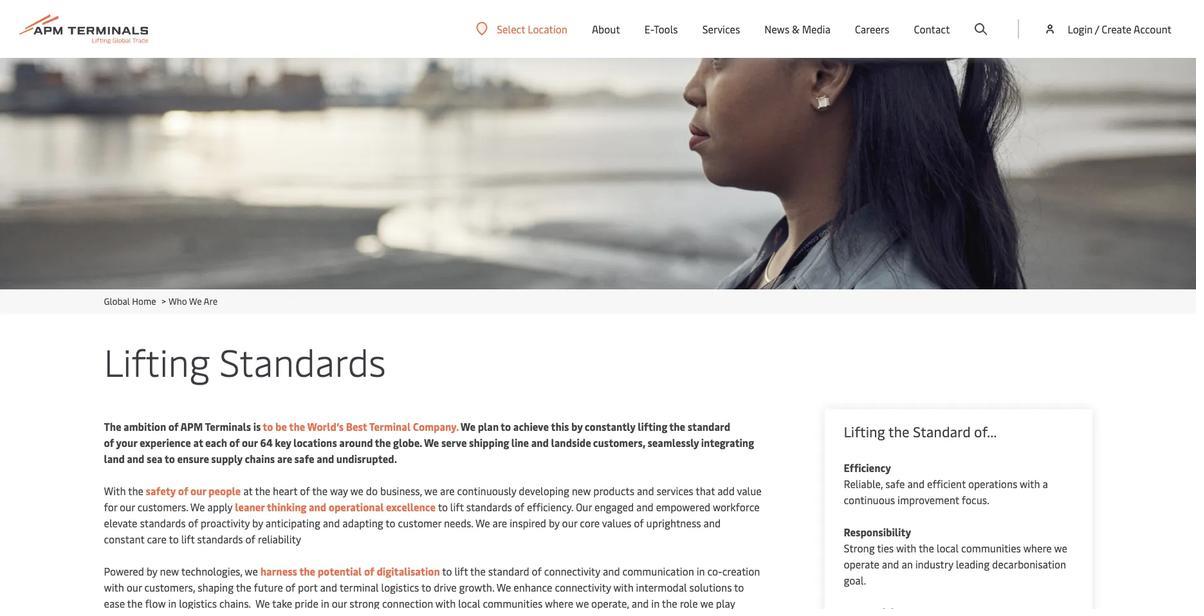 Task type: vqa. For each thing, say whether or not it's contained in the screenshot.
Cargo Cutoff 'Button'
no



Task type: locate. For each thing, give the bounding box(es) containing it.
lifting up efficiency
[[844, 422, 886, 442]]

solutions
[[690, 581, 732, 595]]

and up we operate,
[[603, 565, 620, 579]]

by down leaner
[[252, 516, 263, 530]]

of
[[230, 436, 240, 450], [300, 484, 310, 498], [515, 500, 525, 514], [188, 516, 198, 530], [634, 516, 644, 530], [246, 532, 256, 547], [364, 565, 375, 579], [532, 565, 542, 579], [286, 581, 296, 595]]

take
[[272, 597, 292, 610]]

we left are
[[189, 295, 202, 308]]

continuously
[[457, 484, 517, 498]]

standard
[[913, 422, 971, 442]]

with up ease the at the bottom left of the page
[[104, 581, 124, 595]]

the inside responsibility strong ties with the local communities where we operate and an industry leading decarbonisation goal.
[[919, 541, 935, 556]]

our left 64
[[242, 436, 258, 450]]

the ambition of apm terminals is to be the world's best terminal company.
[[104, 420, 459, 434]]

communities inside "to lift the standard of connectivity and communication in co-creation with our customers, shaping the future of port and terminal logistics to drive growth. we enhance connectivity with intermodal solutions to ease the flow in logistics chains.  we take pride in our strong connection with local communities where we operate, and in the role we pl"
[[483, 597, 543, 610]]

careers button
[[855, 0, 890, 58]]

1 vertical spatial are
[[493, 516, 507, 530]]

connectivity
[[544, 565, 601, 579], [555, 581, 611, 595]]

lift for of
[[455, 565, 468, 579]]

2 vertical spatial lift
[[455, 565, 468, 579]]

are left inspired
[[493, 516, 507, 530]]

and
[[532, 436, 549, 450], [908, 477, 925, 491], [637, 484, 654, 498], [309, 500, 327, 514], [637, 500, 654, 514], [323, 516, 340, 530], [704, 516, 721, 530], [882, 557, 900, 572], [603, 565, 620, 579], [320, 581, 337, 595], [632, 597, 649, 610]]

excellence
[[386, 500, 436, 514]]

and up improvement
[[908, 477, 925, 491]]

in
[[697, 565, 705, 579], [168, 597, 177, 610], [321, 597, 329, 610], [652, 597, 660, 610]]

and left an
[[882, 557, 900, 572]]

the up leaner thinking and operational excellence
[[312, 484, 328, 498]]

of down the terminals
[[230, 436, 240, 450]]

strong
[[844, 541, 875, 556]]

tools
[[654, 22, 678, 36]]

the left future
[[236, 581, 251, 595]]

ties
[[878, 541, 894, 556]]

enhance
[[514, 581, 553, 595]]

at the heart of the way we do business, we are continuously developing new products and services that add value for our customers. we apply
[[104, 484, 762, 514]]

1 vertical spatial standard
[[488, 565, 530, 579]]

safety
[[146, 484, 176, 498]]

2 vertical spatial with
[[104, 581, 124, 595]]

0 horizontal spatial communities
[[483, 597, 543, 610]]

select location button
[[477, 22, 568, 36]]

where
[[1024, 541, 1052, 556], [545, 597, 574, 610]]

role
[[680, 597, 698, 610]]

our left core
[[562, 516, 578, 530]]

add
[[718, 484, 735, 498]]

services
[[657, 484, 694, 498]]

and down achieve
[[532, 436, 549, 450]]

decarbonisation
[[993, 557, 1067, 572]]

standards down proactivity in the bottom of the page
[[197, 532, 243, 547]]

with left a
[[1020, 477, 1041, 491]]

1 vertical spatial new
[[160, 565, 179, 579]]

lift
[[451, 500, 464, 514], [181, 532, 195, 547], [455, 565, 468, 579]]

where up decarbonisation
[[1024, 541, 1052, 556]]

0 vertical spatial lifting
[[104, 336, 210, 387]]

we down solutions
[[701, 597, 714, 610]]

and inside we plan to achieve this by constantly lifting the standard of your experience at each of our 64 key locations around the globe. we serve shipping line and landside customers, seamlessly integrating land and sea to ensure supply chains are safe and undisrupted.
[[532, 436, 549, 450]]

1 vertical spatial we
[[701, 597, 714, 610]]

with
[[1020, 477, 1041, 491], [897, 541, 917, 556], [104, 581, 124, 595]]

0 vertical spatial standard
[[688, 420, 731, 434]]

people
[[209, 484, 241, 498]]

0 vertical spatial communities
[[962, 541, 1022, 556]]

in left the co- at the right
[[697, 565, 705, 579]]

new
[[572, 484, 591, 498], [160, 565, 179, 579]]

to right care
[[169, 532, 179, 547]]

world's
[[307, 420, 344, 434]]

1 horizontal spatial new
[[572, 484, 591, 498]]

serve
[[442, 436, 467, 450]]

1 vertical spatial connectivity
[[555, 581, 611, 595]]

company.
[[413, 420, 459, 434]]

0 horizontal spatial standard
[[488, 565, 530, 579]]

the up industry
[[919, 541, 935, 556]]

standard inside we plan to achieve this by constantly lifting the standard of your experience at each of our 64 key locations around the globe. we serve shipping line and landside customers, seamlessly integrating land and sea to ensure supply chains are safe and undisrupted.
[[688, 420, 731, 434]]

to lift standards of efficiency. our engaged and empowered workforce elevate standards of proactivity by anticipating and adapting to customer needs. we are inspired by our core values of uprightness and constant care to lift standards of reliability
[[104, 500, 760, 547]]

0 vertical spatial lift
[[451, 500, 464, 514]]

our inside we plan to achieve this by constantly lifting the standard of your experience at each of our 64 key locations around the globe. we serve shipping line and landside customers, seamlessly integrating land and sea to ensure supply chains are safe and undisrupted.
[[242, 436, 258, 450]]

we down future
[[255, 597, 270, 610]]

and undisrupted.
[[317, 452, 397, 466]]

local up industry
[[937, 541, 959, 556]]

1 horizontal spatial standard
[[688, 420, 731, 434]]

by up customers,
[[147, 565, 157, 579]]

0 vertical spatial where
[[1024, 541, 1052, 556]]

we down safety of our people link
[[190, 500, 205, 514]]

1 horizontal spatial we
[[1055, 541, 1068, 556]]

news & media button
[[765, 0, 831, 58]]

0 horizontal spatial standards
[[140, 516, 186, 530]]

where inside responsibility strong ties with the local communities where we operate and an industry leading decarbonisation goal.
[[1024, 541, 1052, 556]]

new up our
[[572, 484, 591, 498]]

standards down customers.
[[140, 516, 186, 530]]

we right growth. at the left bottom of page
[[497, 581, 511, 595]]

connectivity up we operate,
[[555, 581, 611, 595]]

are up the needs.
[[440, 484, 455, 498]]

key locations
[[275, 436, 337, 450]]

0 horizontal spatial with
[[104, 581, 124, 595]]

new up customers,
[[160, 565, 179, 579]]

chains
[[245, 452, 275, 466]]

0 horizontal spatial new
[[160, 565, 179, 579]]

0 vertical spatial with
[[1020, 477, 1041, 491]]

by down efficiency.
[[549, 516, 560, 530]]

port
[[298, 581, 318, 595]]

lift right care
[[181, 532, 195, 547]]

the right 'be'
[[289, 420, 305, 434]]

are
[[204, 295, 218, 308]]

we operate,
[[576, 597, 629, 610]]

0 vertical spatial new
[[572, 484, 591, 498]]

to right sea
[[165, 452, 175, 466]]

harness the potential of digitalisation link
[[261, 565, 440, 579]]

lift up the needs.
[[451, 500, 464, 514]]

the right the "with" in the left bottom of the page
[[128, 484, 144, 498]]

we right the needs.
[[476, 516, 490, 530]]

the up growth. at the left bottom of page
[[470, 565, 486, 579]]

inspired
[[510, 516, 547, 530]]

to right is
[[263, 420, 273, 434]]

2 horizontal spatial by
[[549, 516, 560, 530]]

the inside at the heart of the way we do business, we are continuously developing new products and services that add value for our customers. we apply
[[312, 484, 328, 498]]

&
[[792, 22, 800, 36]]

lift inside "to lift the standard of connectivity and communication in co-creation with our customers, shaping the future of port and terminal logistics to drive growth. we enhance connectivity with intermodal solutions to ease the flow in logistics chains.  we take pride in our strong connection with local communities where we operate, and in the role we pl"
[[455, 565, 468, 579]]

1 horizontal spatial local
[[937, 541, 959, 556]]

about
[[592, 22, 620, 36]]

connectivity up enhance
[[544, 565, 601, 579]]

location
[[528, 22, 568, 36]]

of up enhance
[[532, 565, 542, 579]]

responsibility
[[844, 525, 912, 539]]

workforce
[[713, 500, 760, 514]]

powered
[[104, 565, 144, 579]]

communication
[[623, 565, 694, 579]]

of up the thinking
[[300, 484, 310, 498]]

0 vertical spatial local
[[937, 541, 959, 556]]

1 vertical spatial local
[[458, 597, 481, 610]]

the
[[289, 420, 305, 434], [889, 422, 910, 442], [128, 484, 144, 498], [312, 484, 328, 498], [919, 541, 935, 556], [299, 565, 316, 579], [470, 565, 486, 579], [236, 581, 251, 595], [662, 597, 678, 610]]

are safe
[[277, 452, 315, 466]]

/
[[1096, 22, 1100, 36]]

lift up growth. at the left bottom of page
[[455, 565, 468, 579]]

we
[[1055, 541, 1068, 556], [701, 597, 714, 610]]

efficiency
[[844, 461, 892, 475]]

we up decarbonisation
[[1055, 541, 1068, 556]]

1 horizontal spatial are
[[493, 516, 507, 530]]

1 vertical spatial standards
[[140, 516, 186, 530]]

leaner
[[235, 500, 265, 514]]

0 horizontal spatial where
[[545, 597, 574, 610]]

1 vertical spatial where
[[545, 597, 574, 610]]

1 vertical spatial lift
[[181, 532, 195, 547]]

are inside at the heart of the way we do business, we are continuously developing new products and services that add value for our customers. we apply
[[440, 484, 455, 498]]

we up "serve"
[[461, 420, 476, 434]]

2 horizontal spatial with
[[1020, 477, 1041, 491]]

local down growth. at the left bottom of page
[[458, 597, 481, 610]]

landside customers, seamlessly integrating
[[551, 436, 755, 450]]

e-
[[645, 22, 654, 36]]

pride
[[295, 597, 319, 610]]

standards
[[220, 336, 386, 387]]

lifting standards
[[104, 336, 386, 387]]

with inside "to lift the standard of connectivity and communication in co-creation with our customers, shaping the future of port and terminal logistics to drive growth. we enhance connectivity with intermodal solutions to ease the flow in logistics chains.  we take pride in our strong connection with local communities where we operate, and in the role we pl"
[[104, 581, 124, 595]]

with up an
[[897, 541, 917, 556]]

1 horizontal spatial with
[[897, 541, 917, 556]]

to lift the standard of connectivity and communication in co-creation with our customers, shaping the future of port and terminal logistics to drive growth. we enhance connectivity with intermodal solutions to ease the flow in logistics chains.  we take pride in our strong connection with local communities where we operate, and in the role we pl
[[104, 565, 760, 610]]

0 horizontal spatial local
[[458, 597, 481, 610]]

growth.
[[459, 581, 495, 595]]

0 vertical spatial we
[[1055, 541, 1068, 556]]

home
[[132, 295, 156, 308]]

at
[[244, 484, 253, 498]]

and left services
[[637, 484, 654, 498]]

we inside we plan to achieve this by constantly lifting the standard of your experience at each of our 64 key locations around the globe. we serve shipping line and landside customers, seamlessly integrating land and sea to ensure supply chains are safe and undisrupted.
[[461, 420, 476, 434]]

our up ease the at the bottom left of the page
[[127, 581, 142, 595]]

where down enhance
[[545, 597, 574, 610]]

standard up enhance
[[488, 565, 530, 579]]

new inside at the heart of the way we do business, we are continuously developing new products and services that add value for our customers. we apply
[[572, 484, 591, 498]]

standard
[[688, 420, 731, 434], [488, 565, 530, 579]]

of inside we plan to achieve this by constantly lifting the standard of your experience at each of our 64 key locations around the globe. we serve shipping line and landside customers, seamlessly integrating land and sea to ensure supply chains are safe and undisrupted.
[[230, 436, 240, 450]]

lifting down global home > who we are at the left of the page
[[104, 336, 210, 387]]

1 vertical spatial with
[[897, 541, 917, 556]]

and inside responsibility strong ties with the local communities where we operate and an industry leading decarbonisation goal.
[[882, 557, 900, 572]]

communities down enhance
[[483, 597, 543, 610]]

1 horizontal spatial communities
[[962, 541, 1022, 556]]

about button
[[592, 0, 620, 58]]

services button
[[703, 0, 741, 58]]

standard right the lifting the
[[688, 420, 731, 434]]

1 vertical spatial lifting
[[844, 422, 886, 442]]

and up the anticipating
[[309, 500, 327, 514]]

of left port
[[286, 581, 296, 595]]

1 vertical spatial communities
[[483, 597, 543, 610]]

1 horizontal spatial standards
[[197, 532, 243, 547]]

0 vertical spatial are
[[440, 484, 455, 498]]

and down leaner thinking and operational excellence link at the bottom of page
[[323, 516, 340, 530]]

communities up leading
[[962, 541, 1022, 556]]

lifting for lifting standards
[[104, 336, 210, 387]]

1 horizontal spatial lifting
[[844, 422, 886, 442]]

0 horizontal spatial are
[[440, 484, 455, 498]]

we
[[189, 295, 202, 308], [461, 420, 476, 434], [190, 500, 205, 514], [476, 516, 490, 530], [497, 581, 511, 595], [255, 597, 270, 610]]

plan to
[[478, 420, 511, 434]]

we inside "to lift the standard of connectivity and communication in co-creation with our customers, shaping the future of port and terminal logistics to drive growth. we enhance connectivity with intermodal solutions to ease the flow in logistics chains.  we take pride in our strong connection with local communities where we operate, and in the role we pl"
[[701, 597, 714, 610]]

0 horizontal spatial we
[[701, 597, 714, 610]]

this
[[551, 420, 569, 434]]

standards down continuously
[[466, 500, 512, 514]]

1 horizontal spatial where
[[1024, 541, 1052, 556]]

0 horizontal spatial lifting
[[104, 336, 210, 387]]

0 vertical spatial standards
[[466, 500, 512, 514]]



Task type: describe. For each thing, give the bounding box(es) containing it.
uprightness
[[647, 516, 701, 530]]

lifting the
[[638, 420, 686, 434]]

in down with intermodal
[[652, 597, 660, 610]]

ease the
[[104, 597, 143, 610]]

focus.
[[962, 493, 990, 507]]

where inside "to lift the standard of connectivity and communication in co-creation with our customers, shaping the future of port and terminal logistics to drive growth. we enhance connectivity with intermodal solutions to ease the flow in logistics chains.  we take pride in our strong connection with local communities where we operate, and in the role we pl"
[[545, 597, 574, 610]]

communities inside responsibility strong ties with the local communities where we operate and an industry leading decarbonisation goal.
[[962, 541, 1022, 556]]

customer
[[398, 516, 442, 530]]

in right pride at the bottom left
[[321, 597, 329, 610]]

the
[[104, 420, 121, 434]]

leaner thinking and operational excellence
[[233, 500, 436, 514]]

global home > who we are
[[104, 295, 218, 308]]

technologies, we
[[181, 565, 258, 579]]

with inside efficiency reliable, safe and efficient operations with a continuous improvement focus.
[[1020, 477, 1041, 491]]

lift for adapting
[[451, 500, 464, 514]]

do
[[366, 484, 378, 498]]

global
[[104, 295, 130, 308]]

login
[[1068, 22, 1093, 36]]

core
[[580, 516, 600, 530]]

powered by new technologies, we harness the potential of digitalisation
[[104, 565, 440, 579]]

ensure supply
[[177, 452, 243, 466]]

our
[[576, 500, 592, 514]]

operational
[[329, 500, 384, 514]]

e-tools button
[[645, 0, 678, 58]]

experience
[[140, 436, 191, 450]]

with intermodal
[[614, 581, 687, 595]]

flow
[[145, 597, 166, 610]]

at each
[[193, 436, 227, 450]]

shaping
[[198, 581, 234, 595]]

operations
[[969, 477, 1018, 491]]

land and
[[104, 452, 145, 466]]

e-tools
[[645, 22, 678, 36]]

global home link
[[104, 295, 156, 308]]

improvement
[[898, 493, 960, 507]]

safe
[[886, 477, 905, 491]]

to up the needs.
[[438, 500, 448, 514]]

contact button
[[914, 0, 950, 58]]

terminal
[[369, 420, 411, 434]]

be
[[276, 420, 287, 434]]

creation
[[723, 565, 760, 579]]

our left "strong"
[[332, 597, 347, 610]]

of left reliability
[[246, 532, 256, 547]]

we inside at the heart of the way we do business, we are continuously developing new products and services that add value for our customers. we apply
[[190, 500, 205, 514]]

of up inspired
[[515, 500, 525, 514]]

and down "workforce"
[[704, 516, 721, 530]]

the left role
[[662, 597, 678, 610]]

>
[[162, 295, 166, 308]]

2 vertical spatial standards
[[197, 532, 243, 547]]

efficient
[[928, 477, 966, 491]]

digitalisation
[[377, 565, 440, 579]]

to down the excellence
[[386, 516, 396, 530]]

to down creation
[[735, 581, 744, 595]]

responsibility strong ties with the local communities where we operate and an industry leading decarbonisation goal.
[[844, 525, 1068, 588]]

1 horizontal spatial by
[[252, 516, 263, 530]]

of up the 'terminal logistics'
[[364, 565, 375, 579]]

media
[[803, 22, 831, 36]]

of right values
[[634, 516, 644, 530]]

news & media
[[765, 22, 831, 36]]

of left proactivity in the bottom of the page
[[188, 516, 198, 530]]

co-
[[708, 565, 723, 579]]

the left standard
[[889, 422, 910, 442]]

of inside at the heart of the way we do business, we are continuously developing new products and services that add value for our customers. we apply
[[300, 484, 310, 498]]

and right engaged
[[637, 500, 654, 514]]

operate
[[844, 557, 880, 572]]

best
[[346, 420, 367, 434]]

2 horizontal spatial standards
[[466, 500, 512, 514]]

create
[[1102, 22, 1132, 36]]

with
[[104, 484, 126, 498]]

account
[[1134, 22, 1172, 36]]

we plan to achieve this by constantly lifting the standard of your experience at each of our 64 key locations around the globe. we serve shipping line and landside customers, seamlessly integrating land and sea to ensure supply chains are safe and undisrupted.
[[104, 420, 755, 466]]

lifting for lifting the standard of...
[[844, 422, 886, 442]]

goal.
[[844, 574, 867, 588]]

reliability
[[258, 532, 301, 547]]

ambition
[[124, 420, 166, 434]]

0 horizontal spatial by
[[147, 565, 157, 579]]

sea
[[147, 452, 163, 466]]

thinking
[[267, 500, 307, 514]]

to up connection with on the left bottom of the page
[[422, 581, 431, 595]]

that
[[696, 484, 715, 498]]

around the
[[339, 436, 391, 450]]

local inside responsibility strong ties with the local communities where we operate and an industry leading decarbonisation goal.
[[937, 541, 959, 556]]

value
[[737, 484, 762, 498]]

standard inside "to lift the standard of connectivity and communication in co-creation with our customers, shaping the future of port and terminal logistics to drive growth. we enhance connectivity with intermodal solutions to ease the flow in logistics chains.  we take pride in our strong connection with local communities where we operate, and in the role we pl"
[[488, 565, 530, 579]]

the heart
[[255, 484, 298, 498]]

for our
[[104, 500, 135, 514]]

are inside to lift standards of efficiency. our engaged and empowered workforce elevate standards of proactivity by anticipating and adapting to customer needs. we are inspired by our core values of uprightness and constant care to lift standards of reliability
[[493, 516, 507, 530]]

select location
[[497, 22, 568, 36]]

news
[[765, 22, 790, 36]]

we inside to lift standards of efficiency. our engaged and empowered workforce elevate standards of proactivity by anticipating and adapting to customer needs. we are inspired by our core values of uprightness and constant care to lift standards of reliability
[[476, 516, 490, 530]]

way we
[[330, 484, 364, 498]]

continuous
[[844, 493, 896, 507]]

potential
[[318, 565, 362, 579]]

of...
[[975, 422, 997, 442]]

industry
[[916, 557, 954, 572]]

0 vertical spatial connectivity
[[544, 565, 601, 579]]

to up drive
[[442, 565, 452, 579]]

with inside responsibility strong ties with the local communities where we operate and an industry leading decarbonisation goal.
[[897, 541, 917, 556]]

login / create account link
[[1044, 0, 1172, 58]]

terminals
[[205, 420, 251, 434]]

customers,
[[144, 581, 195, 595]]

we inside responsibility strong ties with the local communities where we operate and an industry leading decarbonisation goal.
[[1055, 541, 1068, 556]]

local inside "to lift the standard of connectivity and communication in co-creation with our customers, shaping the future of port and terminal logistics to drive growth. we enhance connectivity with intermodal solutions to ease the flow in logistics chains.  we take pride in our strong connection with local communities where we operate, and in the role we pl"
[[458, 597, 481, 610]]

and inside at the heart of the way we do business, we are continuously developing new products and services that add value for our customers. we apply
[[637, 484, 654, 498]]

who we are image
[[0, 58, 1197, 290]]

and down potential
[[320, 581, 337, 595]]

our inside to lift standards of efficiency. our engaged and empowered workforce elevate standards of proactivity by anticipating and adapting to customer needs. we are inspired by our core values of uprightness and constant care to lift standards of reliability
[[562, 516, 578, 530]]

by constantly
[[572, 420, 636, 434]]

leaner thinking and operational excellence link
[[233, 500, 436, 514]]

services
[[703, 22, 741, 36]]

of our
[[178, 484, 206, 498]]

empowered
[[656, 500, 711, 514]]

constant
[[104, 532, 145, 547]]

and inside efficiency reliable, safe and efficient operations with a continuous improvement focus.
[[908, 477, 925, 491]]

adapting
[[343, 516, 384, 530]]

and down with intermodal
[[632, 597, 649, 610]]

achieve
[[514, 420, 549, 434]]

to inside we plan to achieve this by constantly lifting the standard of your experience at each of our 64 key locations around the globe. we serve shipping line and landside customers, seamlessly integrating land and sea to ensure supply chains are safe and undisrupted.
[[165, 452, 175, 466]]

care
[[147, 532, 167, 547]]

contact
[[914, 22, 950, 36]]

values
[[602, 516, 632, 530]]

select
[[497, 22, 526, 36]]

drive
[[434, 581, 457, 595]]

apply
[[207, 500, 233, 514]]

safety of our people link
[[144, 484, 241, 498]]

the up port
[[299, 565, 316, 579]]

in down customers,
[[168, 597, 177, 610]]

terminal logistics
[[340, 581, 419, 595]]

business, we
[[380, 484, 438, 498]]

efficiency reliable, safe and efficient operations with a continuous improvement focus.
[[844, 461, 1048, 507]]



